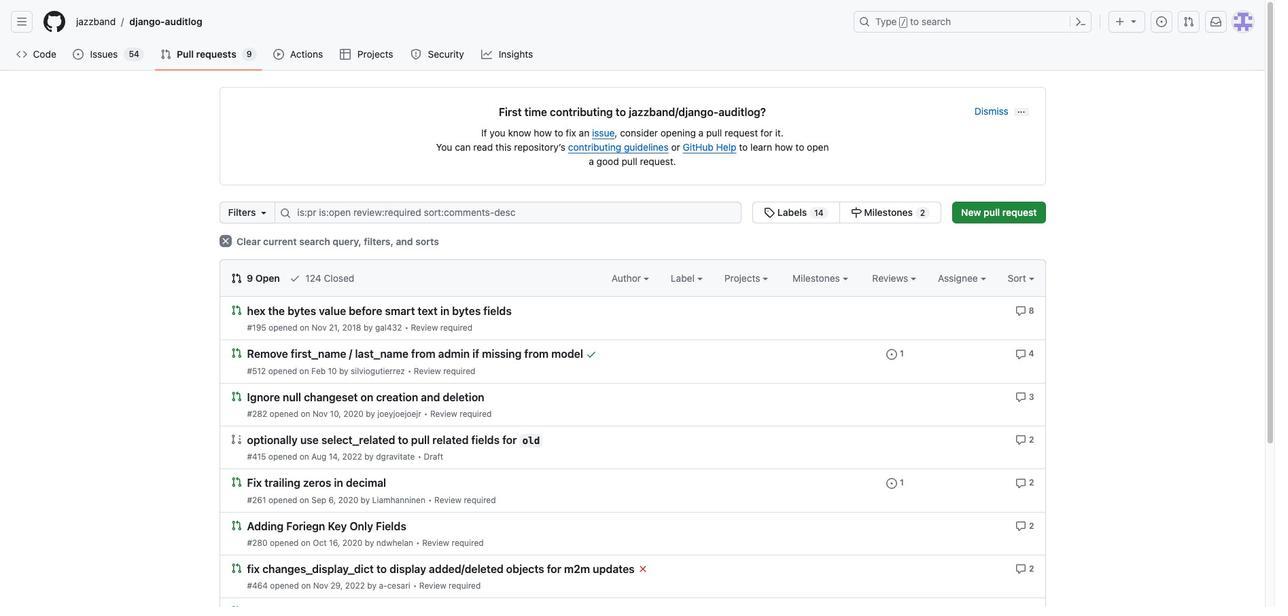 Task type: locate. For each thing, give the bounding box(es) containing it.
draft pull request image
[[231, 434, 242, 445]]

for left it.
[[761, 127, 773, 139]]

0 horizontal spatial from
[[411, 349, 436, 361]]

1
[[900, 349, 904, 359], [900, 478, 904, 488]]

2 open pull request image from the top
[[231, 520, 242, 531]]

1 open pull request image from the top
[[231, 391, 242, 402]]

open pull request image left "remove"
[[231, 348, 242, 359]]

/ up #512             opened on feb 10 by silviogutierrez • review required
[[349, 349, 352, 361]]

on up first_name
[[300, 323, 309, 333]]

new
[[961, 207, 981, 218]]

reviews button
[[873, 271, 916, 286]]

comment image for 2
[[1016, 521, 1027, 532]]

pull down contributing guidelines link
[[622, 156, 638, 167]]

fix
[[247, 478, 262, 490]]

0 vertical spatial milestones
[[864, 207, 913, 218]]

2022 inside optionally use select_related to pull related fields for old #415             opened on aug 14, 2022 by dgravitate • draft
[[342, 452, 362, 462]]

in up 6,
[[334, 478, 343, 490]]

a up github
[[699, 127, 704, 139]]

a-
[[379, 581, 387, 592]]

triangle down image right plus image
[[1129, 16, 1139, 27]]

6,
[[329, 495, 336, 506]]

and for filters,
[[396, 236, 413, 247]]

current
[[263, 236, 297, 247]]

x image
[[219, 235, 231, 247]]

search left query,
[[299, 236, 330, 247]]

sort button
[[1008, 271, 1034, 286]]

•
[[405, 323, 409, 333], [408, 366, 412, 376], [424, 409, 428, 419], [418, 452, 422, 462], [428, 495, 432, 506], [416, 538, 420, 549], [413, 581, 417, 592]]

1 horizontal spatial bytes
[[452, 305, 481, 318]]

for left old
[[502, 435, 517, 447]]

• down smart
[[405, 323, 409, 333]]

command palette image
[[1076, 16, 1086, 27]]

opened down trailing
[[268, 495, 297, 506]]

9
[[247, 49, 252, 59], [247, 273, 253, 284]]

this
[[496, 141, 512, 153]]

by down select_related
[[365, 452, 374, 462]]

review required link up fix changes_display_dict to display added/deleted objects for m2m updates link
[[422, 538, 484, 549]]

• left draft
[[418, 452, 422, 462]]

2 1 from the top
[[900, 478, 904, 488]]

/ left django-
[[121, 16, 124, 28]]

ignore null changeset on creation and deletion link
[[247, 392, 485, 404]]

review required link down fix changes_display_dict to display added/deleted objects for m2m updates
[[419, 581, 481, 592]]

opened down null on the bottom of the page
[[270, 409, 299, 419]]

required down related
[[464, 495, 496, 506]]

• inside ignore null changeset on creation and deletion #282             opened on nov 10, 2020 by joeyjoejoejr • review required
[[424, 409, 428, 419]]

1 open pull request element from the top
[[231, 305, 242, 316]]

2022 right 29,
[[345, 581, 365, 592]]

open pull request image
[[231, 305, 242, 316], [231, 348, 242, 359], [231, 477, 242, 488]]

1 vertical spatial git pull request image
[[231, 273, 242, 284]]

required inside fix trailing zeros in decimal #261             opened on sep 6, 2020 by liamhanninen • review required
[[464, 495, 496, 506]]

1 vertical spatial 1
[[900, 478, 904, 488]]

2 open pull request image from the top
[[231, 348, 242, 359]]

open pull request image
[[231, 391, 242, 402], [231, 520, 242, 531], [231, 564, 242, 574]]

9 inside 9 open link
[[247, 273, 253, 284]]

review required link for decimal
[[434, 495, 496, 506]]

and left sorts
[[396, 236, 413, 247]]

1 horizontal spatial a
[[699, 127, 704, 139]]

1 vertical spatial 1 link
[[887, 477, 904, 489]]

1 horizontal spatial and
[[421, 392, 440, 404]]

on inside fix trailing zeros in decimal #261             opened on sep 6, 2020 by liamhanninen • review required
[[300, 495, 309, 506]]

124 closed link
[[289, 271, 354, 286]]

1 horizontal spatial projects
[[725, 273, 763, 284]]

8 link
[[1015, 305, 1034, 317]]

2 vertical spatial nov
[[313, 581, 328, 592]]

0 vertical spatial 9
[[247, 49, 252, 59]]

new pull request
[[961, 207, 1037, 218]]

code image
[[16, 49, 27, 60]]

dgravitate link
[[376, 452, 415, 462]]

2018
[[342, 323, 361, 333]]

fields
[[376, 521, 406, 533]]

0 vertical spatial 2020
[[343, 409, 364, 419]]

1 vertical spatial fields
[[471, 435, 500, 447]]

deletion
[[443, 392, 485, 404]]

plus image
[[1115, 16, 1126, 27]]

gal432 link
[[375, 323, 402, 333]]

0 vertical spatial and
[[396, 236, 413, 247]]

nov inside ignore null changeset on creation and deletion #282             opened on nov 10, 2020 by joeyjoejoejr • review required
[[313, 409, 328, 419]]

to up dgravitate
[[398, 435, 408, 447]]

adding foriegn key only fields #280             opened on oct 16, 2020 by ndwhelan • review required
[[247, 521, 484, 549]]

1 1 from the top
[[900, 349, 904, 359]]

bytes right the
[[288, 305, 316, 318]]

2 vertical spatial open pull request image
[[231, 477, 242, 488]]

2 vertical spatial 2020
[[343, 538, 363, 549]]

4 open pull request element from the top
[[231, 477, 242, 488]]

git pull request image
[[160, 49, 171, 60]]

draft pull request element
[[231, 434, 242, 445]]

1 vertical spatial comment image
[[1016, 521, 1027, 532]]

a-cesari link
[[379, 581, 410, 592]]

select_related
[[321, 435, 395, 447]]

124
[[306, 273, 321, 284]]

remove first_name / last_name from admin if missing from model link
[[247, 349, 583, 361]]

help
[[716, 141, 737, 153]]

nov left 21,
[[312, 323, 327, 333]]

fix
[[566, 127, 576, 139], [247, 564, 260, 576]]

how up repository's
[[534, 127, 552, 139]]

fields up missing
[[484, 305, 512, 318]]

ignore null changeset on creation and deletion #282             opened on nov 10, 2020 by joeyjoejoejr • review required
[[247, 392, 492, 419]]

pull
[[706, 127, 722, 139], [622, 156, 638, 167], [984, 207, 1000, 218], [411, 435, 430, 447]]

jazzband
[[76, 16, 116, 27]]

and left deletion
[[421, 392, 440, 404]]

1 vertical spatial open pull request image
[[231, 348, 242, 359]]

2020 for in
[[338, 495, 358, 506]]

1 vertical spatial open pull request image
[[231, 520, 242, 531]]

to right help on the top right of page
[[739, 141, 748, 153]]

#464             opened on nov 29, 2022 by a-cesari • review required
[[247, 581, 481, 592]]

• inside hex the bytes value before smart text in bytes fields #195             opened on nov 21, 2018 by gal432 • review required
[[405, 323, 409, 333]]

0 vertical spatial for
[[761, 127, 773, 139]]

clear current search query, filters, and sorts
[[234, 236, 439, 247]]

label button
[[671, 271, 703, 286]]

1 vertical spatial 2020
[[338, 495, 358, 506]]

0 horizontal spatial fix
[[247, 564, 260, 576]]

projects
[[357, 48, 393, 60], [725, 273, 763, 284]]

0 horizontal spatial git pull request image
[[231, 273, 242, 284]]

milestones right milestone icon
[[864, 207, 913, 218]]

0 horizontal spatial search
[[299, 236, 330, 247]]

good
[[597, 156, 619, 167]]

on left sep
[[300, 495, 309, 506]]

smart
[[385, 305, 415, 318]]

0 horizontal spatial for
[[502, 435, 517, 447]]

issue opened image
[[1156, 16, 1167, 27], [73, 49, 84, 60], [887, 349, 897, 360], [887, 478, 897, 489]]

hex
[[247, 305, 265, 318]]

from left model
[[525, 349, 549, 361]]

added/deleted
[[429, 564, 504, 576]]

• down "remove first_name / last_name from admin if missing from model" link
[[408, 366, 412, 376]]

6 open pull request element from the top
[[231, 563, 242, 574]]

opened inside hex the bytes value before smart text in bytes fields #195             opened on nov 21, 2018 by gal432 • review required
[[269, 323, 297, 333]]

0 vertical spatial search
[[922, 16, 951, 27]]

1 vertical spatial projects
[[725, 273, 763, 284]]

milestones inside 'popup button'
[[793, 273, 843, 284]]

pull inside optionally use select_related to pull related fields for old #415             opened on aug 14, 2022 by dgravitate • draft
[[411, 435, 430, 447]]

git pull request image left 9 open
[[231, 273, 242, 284]]

0 horizontal spatial projects
[[357, 48, 393, 60]]

0 horizontal spatial a
[[589, 156, 594, 167]]

by inside hex the bytes value before smart text in bytes fields #195             opened on nov 21, 2018 by gal432 • review required
[[364, 323, 373, 333]]

1 horizontal spatial milestones
[[864, 207, 913, 218]]

remove first_name / last_name from admin if missing from model
[[247, 349, 583, 361]]

request up help on the top right of page
[[725, 127, 758, 139]]

Search all issues text field
[[275, 202, 742, 224]]

0 vertical spatial 1 link
[[887, 348, 904, 360]]

1 vertical spatial nov
[[313, 409, 328, 419]]

on inside adding foriegn key only fields #280             opened on oct 16, 2020 by ndwhelan • review required
[[301, 538, 311, 549]]

on left feb
[[300, 366, 309, 376]]

the
[[268, 305, 285, 318]]

by inside adding foriegn key only fields #280             opened on oct 16, 2020 by ndwhelan • review required
[[365, 538, 374, 549]]

if you know how to fix an issue ,           consider opening a pull request for it.
[[481, 127, 784, 139]]

projects inside projects "link"
[[357, 48, 393, 60]]

2 horizontal spatial /
[[901, 18, 906, 27]]

in right text
[[440, 305, 450, 318]]

0 vertical spatial fix
[[566, 127, 576, 139]]

0 horizontal spatial how
[[534, 127, 552, 139]]

projects right label popup button on the right
[[725, 273, 763, 284]]

guidelines
[[624, 141, 669, 153]]

on left aug
[[300, 452, 309, 462]]

updates
[[593, 564, 635, 576]]

nov left 10,
[[313, 409, 328, 419]]

• right liamhanninen
[[428, 495, 432, 506]]

#464
[[247, 581, 268, 592]]

0 horizontal spatial triangle down image
[[259, 207, 270, 218]]

1 for fix trailing zeros in decimal
[[900, 478, 904, 488]]

review inside ignore null changeset on creation and deletion #282             opened on nov 10, 2020 by joeyjoejoejr • review required
[[430, 409, 457, 419]]

only
[[350, 521, 373, 533]]

2 bytes from the left
[[452, 305, 481, 318]]

2 1 link from the top
[[887, 477, 904, 489]]

by down only in the bottom of the page
[[365, 538, 374, 549]]

0 vertical spatial request
[[725, 127, 758, 139]]

and inside ignore null changeset on creation and deletion #282             opened on nov 10, 2020 by joeyjoejoejr • review required
[[421, 392, 440, 404]]

review inside fix trailing zeros in decimal #261             opened on sep 6, 2020 by liamhanninen • review required
[[434, 495, 462, 506]]

null
[[283, 392, 301, 404]]

milestones inside issue element
[[864, 207, 913, 218]]

review required link down text
[[411, 323, 473, 333]]

1 vertical spatial 9
[[247, 273, 253, 284]]

0 vertical spatial nov
[[312, 323, 327, 333]]

comment image
[[1015, 306, 1026, 317], [1016, 392, 1027, 403], [1016, 435, 1027, 446], [1016, 478, 1027, 489], [1016, 564, 1027, 575]]

0 vertical spatial open pull request image
[[231, 305, 242, 316]]

open pull request image for hex the bytes value before smart text in bytes fields
[[231, 305, 242, 316]]

read
[[473, 141, 493, 153]]

3 open pull request element from the top
[[231, 391, 242, 402]]

1 horizontal spatial /
[[349, 349, 352, 361]]

filters button
[[219, 202, 276, 224]]

2020 right 10,
[[343, 409, 364, 419]]

1 vertical spatial triangle down image
[[259, 207, 270, 218]]

0 horizontal spatial bytes
[[288, 305, 316, 318]]

missing
[[482, 349, 522, 361]]

fix up #464 on the bottom
[[247, 564, 260, 576]]

nov left 29,
[[313, 581, 328, 592]]

creation
[[376, 392, 418, 404]]

8
[[1029, 306, 1034, 316]]

required inside hex the bytes value before smart text in bytes fields #195             opened on nov 21, 2018 by gal432 • review required
[[440, 323, 473, 333]]

list
[[71, 11, 846, 33]]

required down admin
[[443, 366, 475, 376]]

by down decimal
[[361, 495, 370, 506]]

fix left the an
[[566, 127, 576, 139]]

1 vertical spatial a
[[589, 156, 594, 167]]

9 left open
[[247, 273, 253, 284]]

table image
[[340, 49, 351, 60]]

0 vertical spatial contributing
[[550, 106, 613, 118]]

for left m2m
[[547, 564, 562, 576]]

1 horizontal spatial triangle down image
[[1129, 16, 1139, 27]]

0 vertical spatial 1
[[900, 349, 904, 359]]

for inside optionally use select_related to pull related fields for old #415             opened on aug 14, 2022 by dgravitate • draft
[[502, 435, 517, 447]]

github
[[683, 141, 714, 153]]

1 horizontal spatial request
[[1003, 207, 1037, 218]]

2 horizontal spatial for
[[761, 127, 773, 139]]

review up fix changes_display_dict to display added/deleted objects for m2m updates link
[[422, 538, 450, 549]]

a inside "to learn how to open a good pull request."
[[589, 156, 594, 167]]

triangle down image left "search" image
[[259, 207, 270, 218]]

1 horizontal spatial from
[[525, 349, 549, 361]]

request right new on the right of page
[[1003, 207, 1037, 218]]

5 open pull request element from the top
[[231, 520, 242, 531]]

projects right table icon
[[357, 48, 393, 60]]

#512             opened on feb 10 by silviogutierrez • review required
[[247, 366, 475, 376]]

required up added/deleted
[[452, 538, 484, 549]]

from left admin
[[411, 349, 436, 361]]

filters
[[228, 207, 256, 218]]

0 horizontal spatial in
[[334, 478, 343, 490]]

required down deletion
[[460, 409, 492, 419]]

on down null on the bottom of the page
[[301, 409, 310, 419]]

1 / 6 checks ok image
[[637, 564, 648, 575]]

review down fix changes_display_dict to display added/deleted objects for m2m updates link
[[419, 581, 447, 592]]

2 vertical spatial for
[[547, 564, 562, 576]]

2020 inside fix trailing zeros in decimal #261             opened on sep 6, 2020 by liamhanninen • review required
[[338, 495, 358, 506]]

pull up 'draft' "link"
[[411, 435, 430, 447]]

review down deletion
[[430, 409, 457, 419]]

fix changes_display_dict to display added/deleted objects for m2m updates
[[247, 564, 635, 576]]

1 horizontal spatial how
[[775, 141, 793, 153]]

• inside fix trailing zeros in decimal #261             opened on sep 6, 2020 by liamhanninen • review required
[[428, 495, 432, 506]]

2020 right 16, at left
[[343, 538, 363, 549]]

opened down optionally
[[268, 452, 297, 462]]

0 horizontal spatial milestones
[[793, 273, 843, 284]]

comment image inside 4 link
[[1015, 349, 1026, 360]]

None search field
[[219, 202, 942, 224]]

opened inside ignore null changeset on creation and deletion #282             opened on nov 10, 2020 by joeyjoejoejr • review required
[[270, 409, 299, 419]]

• right joeyjoejoejr link at the bottom left of the page
[[424, 409, 428, 419]]

0 vertical spatial a
[[699, 127, 704, 139]]

actions
[[290, 48, 323, 60]]

joeyjoejoejr
[[377, 409, 421, 419]]

14,
[[329, 452, 340, 462]]

draft link
[[424, 452, 443, 462]]

9 open
[[244, 273, 280, 284]]

1 1 link from the top
[[887, 348, 904, 360]]

0 vertical spatial git pull request image
[[1184, 16, 1195, 27]]

open pull request image for ignore
[[231, 391, 242, 402]]

2 open pull request element from the top
[[231, 348, 242, 359]]

required down added/deleted
[[449, 581, 481, 592]]

git pull request image
[[1184, 16, 1195, 27], [231, 273, 242, 284]]

4
[[1029, 349, 1034, 359]]

2020 inside adding foriegn key only fields #280             opened on oct 16, 2020 by ndwhelan • review required
[[343, 538, 363, 549]]

fields right related
[[471, 435, 500, 447]]

1 horizontal spatial for
[[547, 564, 562, 576]]

2 link
[[1016, 434, 1034, 446], [1016, 477, 1034, 489], [1016, 520, 1034, 532], [1016, 563, 1034, 575]]

/ inside jazzband / django-auditlog
[[121, 16, 124, 28]]

triangle down image
[[1129, 16, 1139, 27], [259, 207, 270, 218]]

closed
[[324, 273, 354, 284]]

1 vertical spatial request
[[1003, 207, 1037, 218]]

• inside optionally use select_related to pull related fields for old #415             opened on aug 14, 2022 by dgravitate • draft
[[418, 452, 422, 462]]

search right type
[[922, 16, 951, 27]]

contributing guidelines link
[[568, 141, 669, 153]]

0 vertical spatial open pull request image
[[231, 391, 242, 402]]

0 vertical spatial fields
[[484, 305, 512, 318]]

2022 down select_related
[[342, 452, 362, 462]]

open pull request element
[[231, 305, 242, 316], [231, 348, 242, 359], [231, 391, 242, 402], [231, 477, 242, 488], [231, 520, 242, 531], [231, 563, 242, 574], [231, 606, 242, 608]]

• right "ndwhelan" link
[[416, 538, 420, 549]]

milestones button
[[793, 271, 848, 286]]

git pull request image left notifications icon
[[1184, 16, 1195, 27]]

2
[[920, 208, 925, 218], [1029, 435, 1034, 445], [1029, 478, 1034, 488], [1029, 521, 1034, 531], [1029, 564, 1034, 574]]

a down you can read this repository's contributing guidelines or github help
[[589, 156, 594, 167]]

how down it.
[[775, 141, 793, 153]]

open pull request element for remove first_name / last_name from admin if missing from model
[[231, 348, 242, 359]]

1 vertical spatial for
[[502, 435, 517, 447]]

0 vertical spatial comment image
[[1015, 349, 1026, 360]]

pull requests
[[177, 48, 236, 60]]

opened down adding
[[270, 538, 299, 549]]

1 vertical spatial how
[[775, 141, 793, 153]]

comment image
[[1015, 349, 1026, 360], [1016, 521, 1027, 532]]

on down changes_display_dict
[[301, 581, 311, 592]]

none search field containing filters
[[219, 202, 942, 224]]

in inside fix trailing zeros in decimal #261             opened on sep 6, 2020 by liamhanninen • review required
[[334, 478, 343, 490]]

pull inside "to learn how to open a good pull request."
[[622, 156, 638, 167]]

search image
[[280, 208, 291, 219]]

projects inside projects popup button
[[725, 273, 763, 284]]

0 horizontal spatial and
[[396, 236, 413, 247]]

milestones for milestones
[[793, 273, 843, 284]]

clear
[[237, 236, 261, 247]]

opened down the
[[269, 323, 297, 333]]

1 vertical spatial milestones
[[793, 273, 843, 284]]

#282
[[247, 409, 267, 419]]

contributing up the an
[[550, 106, 613, 118]]

review required link down deletion
[[430, 409, 492, 419]]

consider
[[620, 127, 658, 139]]

hex the bytes value before smart text in bytes fields #195             opened on nov 21, 2018 by gal432 • review required
[[247, 305, 512, 333]]

/ inside type / to search
[[901, 18, 906, 27]]

first_name
[[291, 349, 346, 361]]

comment image inside 8 'link'
[[1015, 306, 1026, 317]]

review
[[411, 323, 438, 333], [414, 366, 441, 376], [430, 409, 457, 419], [434, 495, 462, 506], [422, 538, 450, 549], [419, 581, 447, 592]]

0 horizontal spatial /
[[121, 16, 124, 28]]

2 vertical spatial open pull request image
[[231, 564, 242, 574]]

bytes right text
[[452, 305, 481, 318]]

3
[[1029, 392, 1034, 402]]

objects
[[506, 564, 544, 576]]

2020 right 6,
[[338, 495, 358, 506]]

1 open pull request image from the top
[[231, 305, 242, 316]]

0 vertical spatial how
[[534, 127, 552, 139]]

how inside "to learn how to open a good pull request."
[[775, 141, 793, 153]]

3 open pull request image from the top
[[231, 477, 242, 488]]

fields
[[484, 305, 512, 318], [471, 435, 500, 447]]

open pull request image left fix
[[231, 477, 242, 488]]

1 vertical spatial and
[[421, 392, 440, 404]]

#261
[[247, 495, 266, 506]]

required up admin
[[440, 323, 473, 333]]

sep
[[312, 495, 326, 506]]

0 vertical spatial projects
[[357, 48, 393, 60]]

open pull request element for hex the bytes value before smart text in bytes fields
[[231, 305, 242, 316]]

by inside optionally use select_related to pull related fields for old #415             opened on aug 14, 2022 by dgravitate • draft
[[365, 452, 374, 462]]

review down draft
[[434, 495, 462, 506]]

open pull request image left the hex
[[231, 305, 242, 316]]

by down ignore null changeset on creation and deletion link
[[366, 409, 375, 419]]

new pull request link
[[953, 202, 1046, 224]]

on left oct
[[301, 538, 311, 549]]

opened inside adding foriegn key only fields #280             opened on oct 16, 2020 by ndwhelan • review required
[[270, 538, 299, 549]]

by right 2018
[[364, 323, 373, 333]]

review down text
[[411, 323, 438, 333]]

1 horizontal spatial in
[[440, 305, 450, 318]]

0 vertical spatial in
[[440, 305, 450, 318]]

dismiss ...
[[975, 105, 1026, 117]]

2020 for only
[[343, 538, 363, 549]]

1 vertical spatial in
[[334, 478, 343, 490]]

key
[[328, 521, 347, 533]]

0 vertical spatial 2022
[[342, 452, 362, 462]]

1 link for fix trailing zeros in decimal
[[887, 477, 904, 489]]



Task type: describe. For each thing, give the bounding box(es) containing it.
#195
[[247, 323, 266, 333]]

nov inside hex the bytes value before smart text in bytes fields #195             opened on nov 21, 2018 by gal432 • review required
[[312, 323, 327, 333]]

first time contributing to jazzband/django-auditlog?
[[499, 106, 766, 118]]

required inside adding foriegn key only fields #280             opened on oct 16, 2020 by ndwhelan • review required
[[452, 538, 484, 549]]

10
[[328, 366, 337, 376]]

hex the bytes value before smart text in bytes fields link
[[247, 305, 512, 318]]

10,
[[330, 409, 341, 419]]

to left open
[[796, 141, 805, 153]]

in inside hex the bytes value before smart text in bytes fields #195             opened on nov 21, 2018 by gal432 • review required
[[440, 305, 450, 318]]

sorts
[[416, 236, 439, 247]]

open pull request element for fix changes_display_dict to display added/deleted objects for m2m updates
[[231, 563, 242, 574]]

aug
[[312, 452, 327, 462]]

admin
[[438, 349, 470, 361]]

code link
[[11, 44, 62, 65]]

foriegn
[[286, 521, 325, 533]]

assignee
[[938, 273, 981, 284]]

assignee button
[[938, 271, 986, 286]]

on inside hex the bytes value before smart text in bytes fields #195             opened on nov 21, 2018 by gal432 • review required
[[300, 323, 309, 333]]

1 vertical spatial 2022
[[345, 581, 365, 592]]

2020 inside ignore null changeset on creation and deletion #282             opened on nov 10, 2020 by joeyjoejoejr • review required
[[343, 409, 364, 419]]

0 horizontal spatial request
[[725, 127, 758, 139]]

ndwhelan
[[377, 538, 413, 549]]

if
[[473, 349, 479, 361]]

insights link
[[476, 44, 540, 65]]

2 2 link from the top
[[1016, 477, 1034, 489]]

#512
[[247, 366, 266, 376]]

to learn how to open a good pull request.
[[589, 141, 829, 167]]

open pull request image for remove first_name / last_name from admin if missing from model
[[231, 348, 242, 359]]

1 horizontal spatial git pull request image
[[1184, 16, 1195, 27]]

it.
[[775, 127, 784, 139]]

/ for jazzband
[[121, 16, 124, 28]]

review down "remove first_name / last_name from admin if missing from model" link
[[414, 366, 441, 376]]

dismiss
[[975, 105, 1009, 117]]

pull up the github help link
[[706, 127, 722, 139]]

review required link for before
[[411, 323, 473, 333]]

liamhanninen link
[[372, 495, 426, 506]]

open pull request image for adding
[[231, 520, 242, 531]]

homepage image
[[44, 11, 65, 33]]

pull right new on the right of page
[[984, 207, 1000, 218]]

• right cesari
[[413, 581, 417, 592]]

feb
[[311, 366, 326, 376]]

on inside optionally use select_related to pull related fields for old #415             opened on aug 14, 2022 by dgravitate • draft
[[300, 452, 309, 462]]

issue link
[[592, 127, 615, 139]]

1 vertical spatial search
[[299, 236, 330, 247]]

issues
[[90, 48, 118, 60]]

to up a-
[[377, 564, 387, 576]]

changes_display_dict
[[262, 564, 374, 576]]

open pull request element for ignore null changeset on creation and deletion
[[231, 391, 242, 402]]

/ for type
[[901, 18, 906, 27]]

shield image
[[411, 49, 422, 60]]

to up repository's
[[555, 127, 563, 139]]

you
[[436, 141, 452, 153]]

projects button
[[725, 271, 768, 286]]

Issues search field
[[275, 202, 742, 224]]

fix trailing zeros in decimal #261             opened on sep 6, 2020 by liamhanninen • review required
[[247, 478, 496, 506]]

7 open pull request element from the top
[[231, 606, 242, 608]]

fields inside optionally use select_related to pull related fields for old #415             opened on aug 14, 2022 by dgravitate • draft
[[471, 435, 500, 447]]

triangle down image inside 'filters' popup button
[[259, 207, 270, 218]]

1 vertical spatial contributing
[[568, 141, 622, 153]]

labels
[[778, 207, 807, 218]]

security
[[428, 48, 464, 60]]

1 horizontal spatial search
[[922, 16, 951, 27]]

0 vertical spatial triangle down image
[[1129, 16, 1139, 27]]

learn
[[751, 141, 772, 153]]

ignore
[[247, 392, 280, 404]]

author
[[612, 273, 644, 284]]

1 from from the left
[[411, 349, 436, 361]]

open pull request element for adding foriegn key only fields
[[231, 520, 242, 531]]

#280
[[247, 538, 268, 549]]

changeset
[[304, 392, 358, 404]]

to up ,
[[616, 106, 626, 118]]

dgravitate
[[376, 452, 415, 462]]

opening
[[661, 127, 696, 139]]

projects link
[[335, 44, 400, 65]]

ndwhelan link
[[377, 538, 413, 549]]

• inside adding foriegn key only fields #280             opened on oct 16, 2020 by ndwhelan • review required
[[416, 538, 420, 549]]

open pull request image for fix trailing zeros in decimal
[[231, 477, 242, 488]]

opened down "remove"
[[268, 366, 297, 376]]

3 2 link from the top
[[1016, 520, 1034, 532]]

fields inside hex the bytes value before smart text in bytes fields #195             opened on nov 21, 2018 by gal432 • review required
[[484, 305, 512, 318]]

security link
[[405, 44, 471, 65]]

21,
[[329, 323, 340, 333]]

4 2 link from the top
[[1016, 563, 1034, 575]]

on down #512             opened on feb 10 by silviogutierrez • review required
[[361, 392, 373, 404]]

author button
[[612, 271, 649, 286]]

to inside optionally use select_related to pull related fields for old #415             opened on aug 14, 2022 by dgravitate • draft
[[398, 435, 408, 447]]

comment image inside 3 link
[[1016, 392, 1027, 403]]

check image
[[289, 273, 300, 284]]

#415
[[247, 452, 266, 462]]

comment image for 4
[[1015, 349, 1026, 360]]

notifications image
[[1211, 16, 1222, 27]]

git pull request image inside 9 open link
[[231, 273, 242, 284]]

1 for remove first_name / last_name from admin if missing from model
[[900, 349, 904, 359]]

milestone image
[[851, 207, 862, 218]]

issue element
[[753, 202, 942, 224]]

opened inside fix trailing zeros in decimal #261             opened on sep 6, 2020 by liamhanninen • review required
[[268, 495, 297, 506]]

review inside hex the bytes value before smart text in bytes fields #195             opened on nov 21, 2018 by gal432 • review required
[[411, 323, 438, 333]]

opened inside optionally use select_related to pull related fields for old #415             opened on aug 14, 2022 by dgravitate • draft
[[268, 452, 297, 462]]

and for creation
[[421, 392, 440, 404]]

know
[[508, 127, 531, 139]]

4 link
[[1015, 348, 1034, 360]]

open
[[807, 141, 829, 153]]

remove
[[247, 349, 288, 361]]

by inside fix trailing zeros in decimal #261             opened on sep 6, 2020 by liamhanninen • review required
[[361, 495, 370, 506]]

by left a-
[[367, 581, 377, 592]]

review required link for creation
[[430, 409, 492, 419]]

opened right #464 on the bottom
[[270, 581, 299, 592]]

oct
[[313, 538, 327, 549]]

type / to search
[[876, 16, 951, 27]]

to right type
[[910, 16, 919, 27]]

adding
[[247, 521, 284, 533]]

jazzband/django-
[[629, 106, 719, 118]]

labels 14
[[775, 207, 824, 218]]

2 from from the left
[[525, 349, 549, 361]]

joeyjoejoejr link
[[377, 409, 421, 419]]

required inside ignore null changeset on creation and deletion #282             opened on nov 10, 2020 by joeyjoejoejr • review required
[[460, 409, 492, 419]]

list containing jazzband
[[71, 11, 846, 33]]

zeros
[[303, 478, 331, 490]]

1 link for remove first_name / last_name from admin if missing from model
[[887, 348, 904, 360]]

pull
[[177, 48, 194, 60]]

1 2 link from the top
[[1016, 434, 1034, 446]]

open pull request element for fix trailing zeros in decimal
[[231, 477, 242, 488]]

review inside adding foriegn key only fields #280             opened on oct 16, 2020 by ndwhelan • review required
[[422, 538, 450, 549]]

open
[[256, 273, 280, 284]]

16,
[[329, 538, 340, 549]]

tag image
[[764, 207, 775, 218]]

8 / 8 checks ok image
[[586, 349, 597, 360]]

or
[[671, 141, 680, 153]]

124 closed
[[303, 273, 354, 284]]

old
[[522, 436, 540, 447]]

29,
[[331, 581, 343, 592]]

django-auditlog link
[[124, 11, 208, 33]]

1 bytes from the left
[[288, 305, 316, 318]]

reviews
[[873, 273, 911, 284]]

by inside ignore null changeset on creation and deletion #282             opened on nov 10, 2020 by joeyjoejoejr • review required
[[366, 409, 375, 419]]

actions link
[[268, 44, 329, 65]]

query,
[[333, 236, 361, 247]]

54
[[129, 49, 139, 59]]

issue
[[592, 127, 615, 139]]

2 inside milestones 2
[[920, 208, 925, 218]]

review required link for fields
[[422, 538, 484, 549]]

3 open pull request image from the top
[[231, 564, 242, 574]]

graph image
[[481, 49, 492, 60]]

14
[[814, 208, 824, 218]]

cesari
[[387, 581, 410, 592]]

1 vertical spatial fix
[[247, 564, 260, 576]]

you
[[490, 127, 506, 139]]

fix changes_display_dict to display added/deleted objects for m2m updates link
[[247, 564, 635, 576]]

silviogutierrez
[[351, 366, 405, 376]]

9 for 9
[[247, 49, 252, 59]]

use
[[300, 435, 319, 447]]

1 horizontal spatial fix
[[566, 127, 576, 139]]

filters,
[[364, 236, 394, 247]]

milestones for milestones 2
[[864, 207, 913, 218]]

review required link down admin
[[414, 366, 475, 376]]

9 for 9 open
[[247, 273, 253, 284]]

by right 10
[[339, 366, 349, 376]]

repository's
[[514, 141, 566, 153]]

play image
[[273, 49, 284, 60]]



Task type: vqa. For each thing, say whether or not it's contained in the screenshot.
the topmost the View all
no



